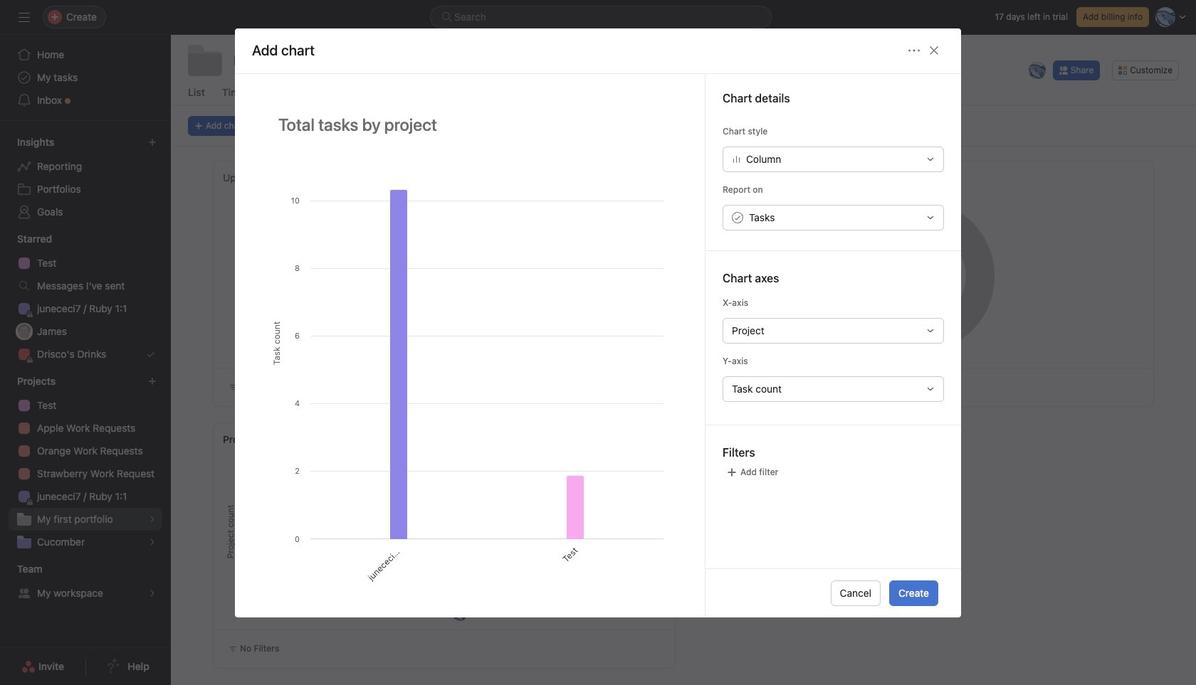 Task type: locate. For each thing, give the bounding box(es) containing it.
more actions image
[[909, 45, 920, 57]]

insights element
[[0, 130, 171, 226]]

starred element
[[0, 226, 171, 369]]

list box
[[430, 6, 772, 28]]

close image
[[929, 45, 940, 57]]

teams element
[[0, 557, 171, 608]]

projects element
[[0, 369, 171, 557]]



Task type: describe. For each thing, give the bounding box(es) containing it.
hide sidebar image
[[19, 11, 30, 23]]

Total tasks by project text field
[[269, 108, 671, 141]]

global element
[[0, 35, 171, 120]]



Task type: vqa. For each thing, say whether or not it's contained in the screenshot.
the Maria in the Projects Element
no



